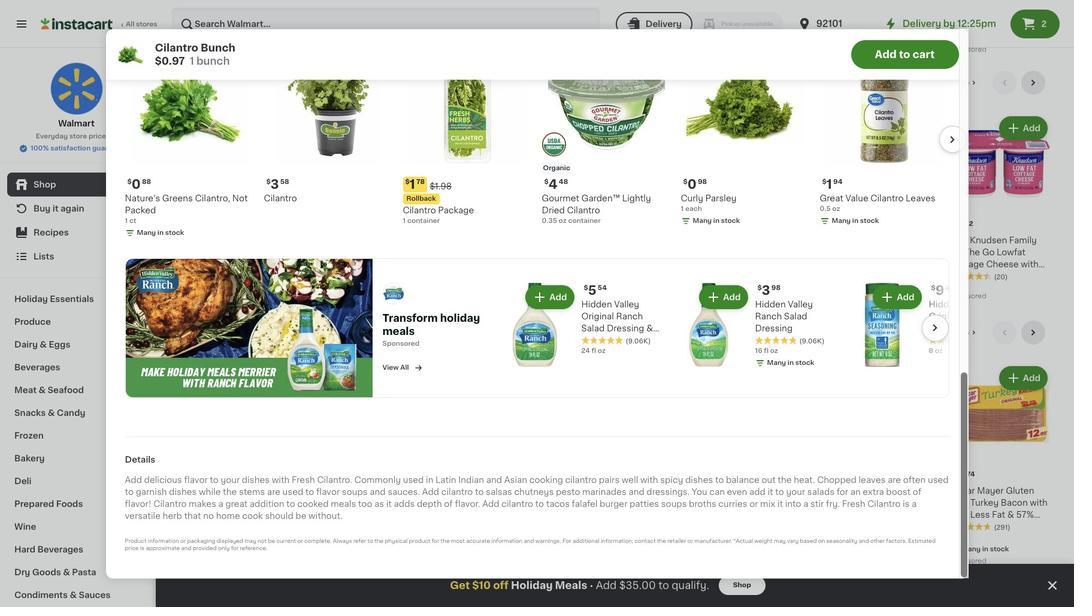 Task type: describe. For each thing, give the bounding box(es) containing it.
cheese inside great value fiesta blend monterey jack, cheddar, queso quesadilla and asadero finely shredded cheese
[[663, 296, 696, 305]]

value inside 2 great value cheese, finely shredded, fiesta blend 8 oz
[[206, 236, 228, 245]]

chicken inside freshness guaranteed fresh chicken drumsticks
[[756, 499, 790, 507]]

lowfat
[[997, 248, 1026, 257]]

4 left "x"
[[180, 23, 184, 29]]

cart
[[913, 49, 935, 59]]

& inside condiments & sauces link
[[70, 591, 77, 599]]

many in stock up holiday
[[412, 284, 459, 290]]

shredded inside great value fiesta blend monterey jack, cheddar, queso quesadilla and asadero finely shredded cheese
[[620, 296, 661, 305]]

salad inside 'hidden valley ranch salad dressing'
[[784, 313, 808, 321]]

& inside 'dairy & eggs' link
[[40, 340, 47, 349]]

lb up "2.19"
[[646, 534, 652, 541]]

1 mexican from the left
[[313, 236, 348, 245]]

16 for $
[[755, 348, 763, 355]]

many in stock down mozzarella
[[742, 284, 789, 290]]

factors.
[[887, 538, 907, 544]]

freshness guaranteed chicken breast tenderloins $3.94 / lb about 2.8 lb / package
[[290, 487, 385, 538]]

$ for $ 4 48
[[545, 179, 549, 185]]

67
[[199, 471, 207, 478]]

breast inside freshness guaranteed chicken breast tenderloins $3.94 / lb about 2.8 lb / package
[[326, 499, 354, 507]]

& inside oscar mayer gluten free turkey bacon with 58% less fat & 57% less sodium
[[1008, 511, 1015, 519]]

23 oz
[[510, 23, 528, 29]]

family inside r.w. knudsen family on the go lowfat cottage cheese with 2% milkfat
[[1010, 236, 1037, 245]]

$ for $ 0 98
[[684, 179, 688, 185]]

delivery button
[[616, 12, 693, 36]]

delivery by 12:25pm
[[903, 19, 997, 28]]

dressing for 5
[[607, 325, 645, 333]]

it right mix
[[778, 500, 783, 508]]

1 horizontal spatial style
[[570, 236, 592, 245]]

$5.96 element
[[510, 219, 610, 235]]

great for great value fiesta blend monterey jack, cheddar, queso quesadilla and asadero finely shredded cheese
[[620, 236, 644, 245]]

$ for $ 3 58
[[266, 179, 271, 185]]

mix,
[[929, 349, 947, 357]]

about inside the $2.84 / lb about 2.19 lb / package
[[620, 544, 640, 550]]

item carousel region containing poultry
[[180, 321, 1051, 572]]

4 for gourmet garden™ lightly dried cilantro
[[549, 178, 558, 191]]

fiesta inside great value fiesta blend monterey jack, cheddar, queso quesadilla and asadero finely shredded cheese
[[671, 236, 696, 245]]

get $10 off holiday meals • add $35.00 to qualify.
[[450, 581, 710, 590]]

about inside $2.67 / lb about 4.37 lb / package
[[180, 551, 200, 558]]

0 for curly
[[688, 178, 697, 191]]

great for great value cilantro leaves 0.5 oz
[[820, 194, 844, 203]]

breast inside foster farms fresh & natural 3 boneless & skinless chicken breast fillets $4.97 / lb about 2.37 lb / package
[[840, 523, 868, 531]]

2 inside 2 great value cheese, finely shredded, fiesta blend 8 oz
[[187, 220, 195, 233]]

/ left retailer at the right bottom
[[664, 544, 667, 550]]

many in stock down 16 fl oz
[[767, 360, 815, 367]]

1 18 from the left
[[730, 23, 737, 29]]

all stores
[[126, 21, 157, 28]]

$ for $ 9 44
[[932, 285, 936, 292]]

to up the should
[[287, 500, 295, 508]]

to down the out
[[776, 488, 785, 496]]

5 for freshness
[[737, 470, 745, 483]]

18 ct inside product group
[[950, 23, 966, 29]]

0 horizontal spatial style
[[350, 236, 372, 245]]

24
[[582, 348, 590, 355]]

beverages inside hard beverages link
[[37, 545, 83, 554]]

store
[[69, 133, 87, 140]]

5 for hidden
[[588, 285, 597, 297]]

0 horizontal spatial deli
[[14, 477, 31, 485]]

1 vertical spatial are
[[267, 488, 281, 496]]

1 inside cilantro bunch $0.97 1 bunch
[[190, 56, 194, 65]]

to down chutneys
[[536, 500, 544, 508]]

treatment tracker modal dialog
[[156, 564, 1075, 607]]

/pkg (est.) for $ 11 03
[[323, 470, 372, 479]]

1 inside curly parsley 1 each
[[681, 206, 684, 212]]

1 vertical spatial for
[[432, 538, 440, 544]]

$ 6 22
[[622, 470, 645, 483]]

$ 3 58
[[266, 178, 289, 191]]

$12.98
[[212, 482, 240, 491]]

/pkg for $ 6 22
[[650, 470, 671, 479]]

2 horizontal spatial dishes
[[686, 476, 713, 485]]

1 horizontal spatial dishes
[[242, 476, 270, 485]]

boneless for 4.7
[[180, 530, 219, 538]]

hidden for 3
[[755, 301, 786, 309]]

(9.06k) for 3
[[800, 339, 825, 345]]

fl for 5
[[592, 348, 596, 355]]

58%
[[950, 511, 969, 519]]

all for 3
[[935, 78, 945, 87]]

hidden valley ranch image
[[383, 283, 404, 305]]

and up salsas
[[486, 476, 502, 485]]

3 left 58
[[271, 178, 279, 191]]

oscar
[[950, 487, 976, 495]]

0 vertical spatial flavor
[[184, 476, 208, 485]]

11 for $ 11 78
[[847, 470, 858, 483]]

original for 9
[[929, 313, 962, 321]]

great for great value colby & monterey jack deli style sliced cheese
[[840, 236, 864, 245]]

original for 5
[[582, 313, 614, 321]]

0 horizontal spatial of
[[444, 500, 453, 508]]

0 horizontal spatial shredded
[[290, 260, 331, 269]]

cheese inside kraft american cheese slices
[[465, 236, 497, 245]]

2 (438) from the left
[[885, 13, 902, 20]]

16 fl oz
[[755, 348, 778, 355]]

and down the commonly
[[370, 488, 386, 496]]

46
[[856, 221, 866, 227]]

1 horizontal spatial less
[[971, 511, 990, 519]]

should
[[265, 512, 294, 520]]

54
[[598, 285, 607, 292]]

(est.) for $ 11 03
[[347, 470, 372, 479]]

& inside hidden valley original ranch salad dressing & topping
[[647, 325, 653, 333]]

garnish
[[136, 488, 167, 496]]

1 vertical spatial your
[[787, 488, 806, 496]]

to up flavor!
[[125, 488, 134, 496]]

blend up (556)
[[566, 248, 590, 257]]

frozen
[[14, 432, 44, 440]]

fresh up cooked
[[292, 476, 315, 485]]

dip
[[988, 337, 1003, 345]]

frozen link
[[7, 424, 146, 447]]

item carousel region containing 0
[[108, 38, 966, 254]]

pesto
[[556, 488, 581, 496]]

/ up 2.8
[[311, 522, 314, 529]]

style inside great value colby & monterey jack deli style sliced cheese
[[840, 260, 862, 269]]

again
[[61, 204, 84, 213]]

and inside hidden valley original ranch seasoning, dressing and dip mix, shaker
[[969, 337, 986, 345]]

package
[[438, 206, 474, 215]]

product group containing 0
[[125, 43, 254, 240]]

kraft inside kraft american cheese slices
[[400, 236, 421, 245]]

great inside the $ 2 great value cheese, finely shredded, mozzarella 8 oz
[[730, 236, 754, 245]]

guaranteed for freshness guaranteed chicken breast tenderloins $3.94 / lb about 2.8 lb / package
[[335, 487, 385, 495]]

/ up 2.37
[[861, 534, 864, 541]]

1 four from the left
[[290, 248, 309, 257]]

it inside buy it again link
[[53, 204, 59, 213]]

1 kraft from the left
[[290, 236, 310, 245]]

3 down mozzarella
[[762, 285, 771, 297]]

(291)
[[995, 524, 1011, 531]]

1 horizontal spatial all
[[401, 365, 409, 372]]

or inside add delicious flavor to your dishes with fresh cilantro. commonly used in latin  indian  and asian cooking  cilantro pairs well with spicy dishes to balance out the heat. chopped leaves are often used to garnish dishes  while the stems are used to flavor soups and sauces. add cilantro to salsas  chutneys  pesto  marinades  and dressings. you can even add it to your salads for an extra boost of flavor! cilantro makes a great addition to cooked meals  too  as it adds depth of flavor. add cilantro to tacos  falafel  burger patties  soups  broths  curries  or mix it into a stir fry. fresh cilantro is a versatile herb that no home cook should be without.
[[750, 500, 758, 508]]

on
[[819, 538, 825, 544]]

dry goods & pasta link
[[7, 561, 146, 584]]

holiday inside get $10 off holiday meals • add $35.00 to qualify.
[[511, 581, 553, 590]]

1 vertical spatial soups
[[662, 500, 687, 508]]

container inside cilantro package 1 container
[[407, 218, 440, 224]]

cilantro down extra
[[868, 500, 901, 508]]

98 for 0
[[698, 179, 707, 185]]

8 inside 2 great value cheese, finely shredded, fiesta blend 8 oz
[[180, 272, 184, 278]]

depth
[[417, 500, 442, 508]]

$ for $ 4 98
[[402, 221, 407, 227]]

(est.) for $ 11 78
[[896, 470, 922, 479]]

all stores link
[[41, 7, 158, 41]]

3 up r.w.
[[957, 220, 965, 233]]

6.25
[[205, 518, 224, 526]]

many in stock down sliced on the top of page
[[852, 284, 899, 290]]

many in stock down packed
[[137, 230, 184, 236]]

2 horizontal spatial cilantro
[[565, 476, 597, 485]]

$1.98
[[430, 182, 452, 191]]

spo
[[383, 341, 396, 348]]

finely inside 2 great value cheese, finely shredded, fiesta blend 8 oz
[[180, 248, 205, 257]]

18 inside product group
[[950, 23, 958, 29]]

/pkg for $ 11 03
[[323, 470, 344, 479]]

stir
[[811, 500, 824, 508]]

many in stock down 2 great value cheese, finely shredded, fiesta blend 8 oz
[[192, 284, 239, 290]]

93%/7%
[[546, 499, 580, 507]]

3 a from the left
[[912, 500, 917, 508]]

finely inside the $ 2 great value cheese, finely shredded, mozzarella 8 oz
[[730, 248, 755, 257]]

reference.
[[240, 546, 268, 551]]

0 vertical spatial 8 oz
[[290, 284, 304, 290]]

o for 13
[[542, 487, 550, 495]]

lb up 2.37
[[865, 534, 872, 541]]

valley for 5
[[615, 301, 640, 309]]

oz inside gourmet garden™ lightly dried cilantro 0.35 oz container
[[559, 218, 567, 224]]

addition
[[250, 500, 284, 508]]

jack
[[883, 248, 903, 257]]

add inside button
[[875, 49, 897, 59]]

12 inside 3 12
[[967, 221, 974, 227]]

many inside 23 oz many in stock
[[852, 35, 871, 41]]

4 up oscar
[[957, 470, 966, 483]]

lb right 2.37
[[877, 544, 884, 550]]

hard
[[14, 545, 35, 554]]

dressing for 9
[[929, 337, 967, 345]]

0 horizontal spatial dishes
[[169, 488, 197, 496]]

cilantro up herb
[[154, 500, 187, 508]]

quesadilla
[[620, 272, 665, 281]]

home
[[216, 512, 240, 520]]

versatile
[[125, 512, 161, 520]]

3 inside foster farms fresh & natural 3 boneless & skinless chicken breast fillets $4.97 / lb about 2.37 lb / package
[[873, 499, 878, 507]]

oz inside the $ 2 great value cheese, finely shredded, mozzarella 8 oz
[[736, 272, 744, 278]]

/ up 4.37
[[200, 541, 203, 548]]

lb right "2.19"
[[656, 544, 662, 550]]

great
[[226, 500, 248, 508]]

92101 button
[[798, 7, 869, 41]]

gourmet
[[542, 194, 580, 203]]

oz inside 2 great value cheese, finely shredded, fiesta blend 8 oz
[[186, 272, 194, 278]]

*actual
[[734, 538, 753, 544]]

ground
[[467, 487, 499, 495]]

natural for no
[[620, 499, 650, 507]]

foster for foster farms fresh & natural 3 boneless & skinless chicken breast fillets $4.97 / lb about 2.37 lb / package
[[840, 487, 867, 495]]

to inside button
[[899, 49, 911, 59]]

snacks & candy
[[14, 409, 85, 417]]

$ 5 97
[[732, 470, 755, 483]]

0 horizontal spatial 16
[[510, 284, 517, 290]]

or right current
[[298, 538, 303, 544]]

delivery for delivery
[[646, 20, 682, 28]]

shop inside button
[[734, 582, 752, 589]]

& inside foster farms fresh & natural no antibiotics chicken thighs
[[702, 487, 709, 495]]

dressing inside 'hidden valley ranch salad dressing'
[[755, 325, 793, 333]]

o for 4
[[432, 487, 440, 495]]

lb down only
[[217, 551, 224, 558]]

cilantro inside gourmet garden™ lightly dried cilantro 0.35 oz container
[[567, 206, 600, 215]]

everyday
[[36, 133, 68, 140]]

stock inside 23 oz many in stock
[[880, 35, 899, 41]]

adds
[[394, 500, 415, 508]]

delivery by 12:25pm link
[[884, 17, 997, 31]]

and left other
[[859, 538, 869, 544]]

value for great value colby & monterey jack deli style sliced cheese
[[866, 236, 889, 245]]

$ for $ 1 78
[[405, 179, 410, 185]]

it down the out
[[768, 488, 774, 496]]

$6.22 per package (estimated) element
[[620, 469, 721, 485]]

(est.) inside $ 11 67 /pkg (est.) $12.98
[[236, 470, 261, 479]]

most
[[451, 538, 465, 544]]

/pkg (est.) for $ 11 78
[[872, 470, 922, 479]]

view all (50+) button for 3
[[908, 71, 984, 95]]

2 vertical spatial view
[[383, 365, 399, 372]]

chicken inside foster farms fresh & natural 3 boneless & skinless chicken breast fillets $4.97 / lb about 2.37 lb / package
[[877, 511, 911, 519]]

$ for $ 11 78
[[843, 471, 847, 478]]

not
[[258, 538, 267, 544]]

$ 0 98
[[684, 178, 707, 191]]

guaranteed for freshness guaranteed fresh chicken drumsticks
[[776, 487, 825, 495]]

and down well
[[629, 488, 645, 496]]

to inside 'product information or packaging displayed may not be current or complete. always refer to the physical product for the most accurate information and warnings. for additional information, contact the retailer or manufacturer. *actual weight may vary based on seasonality and other factors. estimated price is approximate and provided only for reference.'
[[368, 538, 373, 544]]

freshness for breast
[[290, 487, 333, 495]]

$ 0 88
[[127, 178, 151, 191]]

many in stock down the sodium
[[962, 546, 1009, 553]]

4 x 2 oz
[[180, 23, 205, 29]]

family inside freshness guaranteed 4.7 to 6.25 pound boneless chicken breasts family pack
[[214, 542, 242, 550]]

many in stock down curly parsley 1 each on the top of the page
[[693, 218, 740, 224]]

farms for no
[[649, 487, 675, 495]]

and down packaging
[[181, 546, 192, 551]]

container inside gourmet garden™ lightly dried cilantro 0.35 oz container
[[568, 218, 601, 224]]

transform
[[383, 314, 438, 324]]

44
[[946, 285, 956, 292]]

cheese inside r.w. knudsen family on the go lowfat cottage cheese with 2% milkfat
[[987, 260, 1019, 269]]

cheddar,
[[620, 260, 658, 269]]

knudsen
[[970, 236, 1008, 245]]

1 vertical spatial cilantro
[[442, 488, 473, 496]]

1 horizontal spatial flavor
[[316, 488, 340, 496]]

sponsored badge image for 4
[[950, 558, 986, 565]]

cilantro,
[[195, 194, 230, 203]]

package inside the $2.84 / lb about 2.19 lb / package
[[669, 544, 697, 550]]

1 horizontal spatial used
[[403, 476, 424, 485]]

get
[[450, 581, 470, 590]]

fl for 3
[[764, 348, 769, 355]]

2 (104) from the left
[[995, 13, 1011, 20]]

can
[[710, 488, 725, 496]]

1 right remove great value cheese, finely shredded, fiesta blend "image" at the top left of page
[[224, 124, 228, 132]]

sauces.
[[388, 488, 420, 496]]

oz inside great value cilantro leaves 0.5 oz
[[833, 206, 841, 212]]

2 vertical spatial cilantro
[[502, 500, 533, 508]]

/ up "2.19"
[[641, 534, 644, 541]]

monterey for style
[[840, 248, 881, 257]]

1 horizontal spatial 8 oz
[[929, 348, 943, 355]]

0 horizontal spatial used
[[283, 488, 303, 496]]

cilantro inside great value cilantro leaves 0.5 oz
[[871, 194, 904, 203]]

to inside freshness guaranteed 4.7 to 6.25 pound boneless chicken breasts family pack
[[194, 518, 203, 526]]

meals inside transform holiday meals spo nsored
[[383, 327, 415, 337]]

american
[[423, 236, 463, 245]]

& inside snacks & candy link
[[48, 409, 55, 417]]

or right retailer at the right bottom
[[688, 538, 693, 544]]

many in stock down 12:25pm
[[962, 35, 1009, 41]]

to inside get $10 off holiday meals • add $35.00 to qualify.
[[659, 581, 669, 590]]

great inside 2 great value cheese, finely shredded, fiesta blend 8 oz
[[180, 236, 203, 245]]

and left warnings.
[[524, 538, 534, 544]]

the up great
[[223, 488, 237, 496]]

$ 2 46
[[843, 220, 866, 233]]

& inside great value colby & monterey jack deli style sliced cheese
[[918, 236, 925, 245]]

the right the out
[[778, 476, 792, 485]]

seasoning,
[[929, 325, 976, 333]]

cilantro package 1 container
[[403, 206, 474, 224]]

everyday store prices link
[[36, 132, 117, 141]]

freshness guaranteed 4.7 to 6.25 pound boneless chicken breasts family pack
[[180, 506, 275, 550]]

estimated
[[909, 538, 936, 544]]

about inside freshness guaranteed chicken breast tenderloins $3.94 / lb about 2.8 lb / package
[[290, 532, 310, 538]]

is inside add delicious flavor to your dishes with fresh cilantro. commonly used in latin  indian  and asian cooking  cilantro pairs well with spicy dishes to balance out the heat. chopped leaves are often used to garnish dishes  while the stems are used to flavor soups and sauces. add cilantro to salsas  chutneys  pesto  marinades  and dressings. you can even add it to your salads for an extra boost of flavor! cilantro makes a great addition to cooked meals  too  as it adds depth of flavor. add cilantro to tacos  falafel  burger patties  soups  broths  curries  or mix it into a stir fry. fresh cilantro is a versatile herb that no home cook should be without.
[[903, 500, 910, 508]]

be inside add delicious flavor to your dishes with fresh cilantro. commonly used in latin  indian  and asian cooking  cilantro pairs well with spicy dishes to balance out the heat. chopped leaves are often used to garnish dishes  while the stems are used to flavor soups and sauces. add cilantro to salsas  chutneys  pesto  marinades  and dressings. you can even add it to your salads for an extra boost of flavor! cilantro makes a great addition to cooked meals  too  as it adds depth of flavor. add cilantro to tacos  falafel  burger patties  soups  broths  curries  or mix it into a stir fry. fresh cilantro is a versatile herb that no home cook should be without.
[[296, 512, 307, 520]]

no
[[653, 499, 665, 507]]

lb up 4.37
[[204, 541, 211, 548]]

candy
[[57, 409, 85, 417]]

lists link
[[7, 245, 146, 269]]

valley for 9
[[962, 301, 987, 309]]

23 for 23 oz many in stock
[[840, 23, 849, 29]]

or left packaging
[[180, 538, 186, 544]]

1 vertical spatial 12
[[950, 534, 957, 541]]

the right "2.19"
[[657, 538, 666, 544]]

meat
[[14, 386, 37, 394]]

58
[[280, 179, 289, 185]]

1 may from the left
[[245, 538, 256, 544]]

to up can
[[716, 476, 724, 485]]

1 left 94
[[827, 178, 833, 191]]

product group containing 13
[[510, 364, 610, 544]]

88
[[142, 179, 151, 185]]

$ for $ 5 97
[[732, 471, 737, 478]]

mozzarella
[[730, 260, 775, 269]]

foster for foster farms fresh & natural no antibiotics chicken thighs
[[620, 487, 647, 495]]

1 horizontal spatial shredded
[[510, 260, 551, 269]]

information,
[[601, 538, 634, 544]]

with inside r.w. knudsen family on the go lowfat cottage cheese with 2% milkfat
[[1021, 260, 1039, 269]]

the left "physical"
[[375, 538, 384, 544]]

0 vertical spatial holiday
[[14, 295, 48, 303]]

value inside the $ 2 great value cheese, finely shredded, mozzarella 8 oz
[[756, 236, 779, 245]]

with right "6"
[[641, 476, 658, 485]]

/pkg for $ 11 78
[[872, 470, 894, 479]]

/ up always
[[332, 532, 334, 538]]

2 may from the left
[[774, 538, 786, 544]]

in inside 23 oz many in stock
[[873, 35, 879, 41]]

on
[[950, 248, 963, 257]]

to up cooked
[[306, 488, 314, 496]]

& inside dry goods & pasta link
[[63, 568, 70, 577]]

it right as
[[386, 500, 392, 508]]

0 vertical spatial are
[[888, 476, 902, 485]]

cilantro inside cilantro bunch $0.97 1 bunch
[[155, 43, 198, 52]]

1 information from the left
[[148, 538, 179, 544]]

(50+) for 4
[[947, 329, 970, 337]]

many in stock down keto
[[832, 218, 879, 224]]

$ 11 03
[[292, 470, 318, 483]]

shredded, inside the $ 2 great value cheese, finely shredded, mozzarella 8 oz
[[758, 248, 801, 257]]

74 inside 4 74
[[967, 471, 975, 478]]

$ for $ 0 88
[[127, 179, 132, 185]]

2 mexican from the left
[[533, 236, 568, 245]]

additional
[[573, 538, 600, 544]]

and inside great value fiesta blend monterey jack, cheddar, queso quesadilla and asadero finely shredded cheese
[[667, 272, 683, 281]]

view for 4
[[912, 329, 933, 337]]

$4.97
[[840, 534, 859, 541]]

/ down only
[[225, 551, 228, 558]]

4 for jennie-o fresh ground turkey
[[407, 470, 416, 483]]

2 horizontal spatial used
[[928, 476, 949, 485]]

blend up (611)
[[345, 248, 370, 257]]

many in stock down (611)
[[302, 296, 349, 302]]

finely inside great value fiesta blend monterey jack, cheddar, queso quesadilla and asadero finely shredded cheese
[[657, 284, 682, 293]]

74 inside $ 13 74
[[532, 471, 540, 478]]

value for great value cilantro leaves 0.5 oz
[[846, 194, 869, 203]]

chicken inside freshness guaranteed 4.7 to 6.25 pound boneless chicken breasts family pack
[[221, 530, 255, 538]]

be inside 'product information or packaging displayed may not be current or complete. always refer to the physical product for the most accurate information and warnings. for additional information, contact the retailer or manufacturer. *actual weight may vary based on seasonality and other factors. estimated price is approximate and provided only for reference.'
[[268, 538, 275, 544]]

11 for $ 11 67 /pkg (est.) $12.98
[[187, 470, 198, 483]]

$7.48 element
[[620, 219, 721, 235]]

current
[[277, 538, 296, 544]]

shredded, inside 2 great value cheese, finely shredded, fiesta blend 8 oz
[[207, 248, 251, 257]]

to down indian
[[475, 488, 484, 496]]

milkfat
[[965, 272, 994, 281]]

about inside foster farms fresh & natural 3 boneless & skinless chicken breast fillets $4.97 / lb about 2.37 lb / package
[[840, 544, 860, 550]]

all inside all stores link
[[126, 21, 134, 28]]

cilantro inside cilantro package 1 container
[[403, 206, 436, 215]]

1 (104) from the left
[[774, 13, 791, 20]]

$ for $ 6 22
[[622, 471, 627, 478]]



Task type: vqa. For each thing, say whether or not it's contained in the screenshot.
the right CHANGE
no



Task type: locate. For each thing, give the bounding box(es) containing it.
0 horizontal spatial delivery
[[646, 20, 682, 28]]

1 inside nature's greens cilantro, not packed 1 ct
[[125, 218, 128, 224]]

monterey up sliced on the top of page
[[840, 248, 881, 257]]

ranch down asadero
[[616, 313, 643, 321]]

0 inside product group
[[132, 178, 141, 191]]

2.37
[[862, 544, 876, 550]]

monterey inside great value colby & monterey jack deli style sliced cheese
[[840, 248, 881, 257]]

lb
[[316, 522, 322, 529], [324, 532, 330, 538], [646, 534, 652, 541], [865, 534, 872, 541], [204, 541, 211, 548], [656, 544, 662, 550], [877, 544, 884, 550], [217, 551, 224, 558]]

1 (est.) from the left
[[236, 470, 261, 479]]

1 cheese, from the left
[[231, 236, 265, 245]]

freshness inside freshness guaranteed fresh chicken drumsticks
[[730, 487, 773, 495]]

dried
[[542, 206, 565, 215]]

1 horizontal spatial natural
[[840, 499, 871, 507]]

based
[[800, 538, 817, 544]]

x
[[186, 23, 190, 29]]

farms for 3
[[869, 487, 895, 495]]

dressing
[[607, 325, 645, 333], [755, 325, 793, 333], [929, 337, 967, 345]]

sodium
[[972, 523, 1004, 531]]

chicken inside foster farms fresh & natural no antibiotics chicken thighs
[[620, 511, 655, 519]]

1 23 from the left
[[510, 23, 518, 29]]

farms inside foster farms fresh & natural 3 boneless & skinless chicken breast fillets $4.97 / lb about 2.37 lb / package
[[869, 487, 895, 495]]

3 /pkg from the left
[[650, 470, 671, 479]]

of right depth at the bottom
[[444, 500, 453, 508]]

hidden down '$ 3 98'
[[755, 301, 786, 309]]

product group
[[950, 0, 1051, 56], [125, 43, 254, 240], [820, 43, 950, 228], [180, 114, 280, 295], [290, 114, 390, 306], [400, 114, 500, 295], [510, 114, 610, 303], [620, 114, 721, 305], [730, 114, 831, 295], [840, 114, 941, 295], [950, 114, 1051, 303], [180, 364, 280, 559], [290, 364, 390, 540], [510, 364, 610, 544], [620, 364, 721, 552], [730, 364, 831, 530], [840, 364, 941, 552], [950, 364, 1051, 568]]

0 horizontal spatial 5
[[588, 285, 597, 297]]

23 inside 23 oz many in stock
[[840, 23, 849, 29]]

to right $35.00
[[659, 581, 669, 590]]

foster farms fresh & natural no antibiotics chicken thighs
[[620, 487, 712, 519]]

stores
[[136, 21, 157, 28]]

1 vertical spatial shop
[[734, 582, 752, 589]]

be
[[296, 512, 307, 520], [268, 538, 275, 544]]

to right 67
[[210, 476, 219, 485]]

$ for $ 11 03
[[292, 471, 297, 478]]

1 foster from the left
[[620, 487, 647, 495]]

2 view all (50+) from the top
[[912, 329, 970, 337]]

turkey down mayer
[[971, 499, 999, 507]]

may up the reference.
[[245, 538, 256, 544]]

3 11 from the left
[[847, 470, 858, 483]]

a down often
[[912, 500, 917, 508]]

delivery for delivery by 12:25pm
[[903, 19, 942, 28]]

view all (50+) button for 4
[[908, 321, 984, 345]]

(est.) inside $11.78 per package (estimated) element
[[896, 470, 922, 479]]

0 horizontal spatial meals
[[331, 500, 356, 508]]

& inside the meat & seafood link
[[39, 386, 46, 394]]

0 horizontal spatial is
[[140, 546, 145, 551]]

monterey for queso
[[647, 248, 687, 257]]

2 kraft from the left
[[400, 236, 421, 245]]

service type group
[[616, 12, 783, 36]]

pound
[[226, 518, 253, 526]]

value up keto
[[846, 194, 869, 203]]

2 horizontal spatial /pkg (est.)
[[872, 470, 922, 479]]

1 horizontal spatial guaranteed
[[335, 487, 385, 495]]

hidden for 5
[[582, 301, 612, 309]]

deli inside great value colby & monterey jack deli style sliced cheese
[[905, 248, 922, 257]]

78 for 11
[[859, 471, 868, 478]]

everyday store prices
[[36, 133, 110, 140]]

1 ct
[[224, 124, 239, 132]]

$ inside $ 11 67 /pkg (est.) $12.98
[[182, 471, 187, 478]]

4 for kraft american cheese slices
[[407, 220, 416, 233]]

16 oz for kraft mexican style four cheese blend shredded cheese
[[510, 284, 527, 290]]

$ inside $ 5 54
[[584, 285, 588, 292]]

42.72
[[400, 11, 418, 17]]

meals inside add delicious flavor to your dishes with fresh cilantro. commonly used in latin  indian  and asian cooking  cilantro pairs well with spicy dishes to balance out the heat. chopped leaves are often used to garnish dishes  while the stems are used to flavor soups and sauces. add cilantro to salsas  chutneys  pesto  marinades  and dressings. you can even add it to your salads for an extra boost of flavor! cilantro makes a great addition to cooked meals  too  as it adds depth of flavor. add cilantro to tacos  falafel  burger patties  soups  broths  curries  or mix it into a stir fry. fresh cilantro is a versatile herb that no home cook should be without.
[[331, 500, 356, 508]]

16 for 3
[[950, 284, 958, 290]]

2 container from the left
[[568, 218, 601, 224]]

1 horizontal spatial (104)
[[995, 13, 1011, 20]]

flavor up while on the bottom left of page
[[184, 476, 208, 485]]

$ inside $ 1 78
[[405, 179, 410, 185]]

1 horizontal spatial /pkg (est.)
[[650, 470, 699, 479]]

guaranteed inside freshness guaranteed fresh chicken drumsticks
[[776, 487, 825, 495]]

fresh down often
[[897, 487, 920, 495]]

1 kraft mexican style four cheese blend shredded cheese from the left
[[290, 236, 372, 269]]

1 horizontal spatial 74
[[967, 471, 975, 478]]

product group containing ★★★★★
[[950, 0, 1051, 56]]

1 18 ct from the left
[[730, 23, 746, 29]]

o inside jennie-o turkey, ground, 93%/7%
[[542, 487, 550, 495]]

0 vertical spatial meals
[[383, 327, 415, 337]]

0 horizontal spatial kraft mexican style four cheese blend shredded cheese
[[290, 236, 372, 269]]

2 18 from the left
[[950, 23, 958, 29]]

0 vertical spatial family
[[1010, 236, 1037, 245]]

1 jennie- from the left
[[400, 487, 432, 495]]

turkey for 4
[[400, 499, 428, 507]]

information
[[148, 538, 179, 544], [492, 538, 523, 544]]

are up addition
[[267, 488, 281, 496]]

0 vertical spatial all
[[126, 21, 134, 28]]

recipes link
[[7, 221, 146, 245]]

0 horizontal spatial cheese,
[[231, 236, 265, 245]]

add delicious flavor to your dishes with fresh cilantro. commonly used in latin  indian  and asian cooking  cilantro pairs well with spicy dishes to balance out the heat. chopped leaves are often used to garnish dishes  while the stems are used to flavor soups and sauces. add cilantro to salsas  chutneys  pesto  marinades  and dressings. you can even add it to your salads for an extra boost of flavor! cilantro makes a great addition to cooked meals  too  as it adds depth of flavor. add cilantro to tacos  falafel  burger patties  soups  broths  curries  or mix it into a stir fry. fresh cilantro is a versatile herb that no home cook should be without.
[[125, 476, 949, 520]]

1 monterey from the left
[[647, 248, 687, 257]]

2 o from the left
[[542, 487, 550, 495]]

prepared
[[14, 500, 54, 508]]

2 horizontal spatial guaranteed
[[776, 487, 825, 495]]

1 all from the top
[[935, 78, 945, 87]]

family up lowfat
[[1010, 236, 1037, 245]]

1 vertical spatial 78
[[859, 471, 868, 478]]

1 horizontal spatial breast
[[840, 523, 868, 531]]

turkey inside jennie-o fresh ground turkey
[[400, 499, 428, 507]]

1 turkey from the left
[[400, 499, 428, 507]]

cheese inside great value colby & monterey jack deli style sliced cheese
[[892, 260, 925, 269]]

$10
[[472, 581, 491, 590]]

1 horizontal spatial mexican
[[533, 236, 568, 245]]

1 horizontal spatial hidden
[[755, 301, 786, 309]]

2 four from the left
[[510, 248, 529, 257]]

shaker
[[949, 349, 978, 357]]

sponsored badge image for 3
[[950, 293, 986, 300]]

view down cart at the top right
[[912, 78, 933, 87]]

0 vertical spatial your
[[221, 476, 240, 485]]

cilantro up flavor.
[[442, 488, 473, 496]]

12 down 58%
[[950, 534, 957, 541]]

78
[[417, 179, 425, 185], [859, 471, 868, 478]]

rollback for 1
[[407, 195, 436, 202]]

view
[[912, 78, 933, 87], [912, 329, 933, 337], [383, 365, 399, 372]]

2 ranch from the left
[[755, 313, 782, 321]]

jennie- for 4
[[400, 487, 432, 495]]

product
[[125, 538, 147, 544]]

is inside 'product information or packaging displayed may not be current or complete. always refer to the physical product for the most accurate information and warnings. for additional information, contact the retailer or manufacturer. *actual weight may vary based on seasonality and other factors. estimated price is approximate and provided only for reference.'
[[140, 546, 145, 551]]

valley for 3
[[788, 301, 813, 309]]

1 horizontal spatial rollback
[[407, 195, 436, 202]]

$ inside $ 5 97
[[732, 471, 737, 478]]

snacks & candy link
[[7, 402, 146, 424]]

$1.78 original price: $1.98 element
[[403, 177, 533, 192]]

$11.67 per package (estimated) original price: $12.98 element
[[180, 469, 280, 492]]

1 vertical spatial all
[[401, 365, 409, 372]]

11 for $ 11 03
[[297, 470, 308, 483]]

fresh down latin
[[442, 487, 465, 495]]

guaranteed up "too"
[[335, 487, 385, 495]]

0 horizontal spatial fl
[[592, 348, 596, 355]]

freshness inside freshness guaranteed chicken breast tenderloins $3.94 / lb about 2.8 lb / package
[[290, 487, 333, 495]]

16 oz for r.w. knudsen family on the go lowfat cottage cheese with 2% milkfat
[[950, 284, 967, 290]]

hidden for 9
[[929, 301, 960, 309]]

fresh for jennie-o fresh ground turkey
[[442, 487, 465, 495]]

blend up the cheddar,
[[620, 248, 644, 257]]

$ for $ 11 67 /pkg (est.) $12.98
[[182, 471, 187, 478]]

and left dip
[[969, 337, 986, 345]]

natural for 3
[[840, 499, 871, 507]]

add to cart
[[875, 49, 935, 59]]

2 74 from the left
[[967, 471, 975, 478]]

1 0 from the left
[[132, 178, 141, 191]]

2 /pkg (est.) from the left
[[650, 470, 699, 479]]

fiesta
[[671, 236, 696, 245], [253, 248, 278, 257]]

1 horizontal spatial 18
[[950, 23, 958, 29]]

cilantro
[[155, 43, 198, 52], [264, 194, 297, 203], [871, 194, 904, 203], [403, 206, 436, 215], [567, 206, 600, 215], [154, 500, 187, 508], [868, 500, 901, 508]]

jennie- inside jennie-o turkey, ground, 93%/7%
[[510, 487, 542, 495]]

$ up curly
[[684, 179, 688, 185]]

dressing up 16 fl oz
[[755, 325, 793, 333]]

$0.97
[[155, 56, 185, 65]]

2 16 oz from the left
[[950, 284, 967, 290]]

boneless for fresh
[[880, 499, 919, 507]]

2 all from the top
[[935, 329, 945, 337]]

0 horizontal spatial for
[[231, 546, 239, 551]]

1 horizontal spatial family
[[1010, 236, 1037, 245]]

1 container from the left
[[407, 218, 440, 224]]

2 original from the left
[[929, 313, 962, 321]]

1 vertical spatial less
[[950, 523, 970, 531]]

freshness for chicken
[[730, 487, 773, 495]]

1 horizontal spatial 18 ct
[[950, 23, 966, 29]]

all for 4
[[935, 329, 945, 337]]

fresh for foster farms fresh & natural 3 boneless & skinless chicken breast fillets $4.97 / lb about 2.37 lb / package
[[897, 487, 920, 495]]

/pkg up dressings.
[[650, 470, 671, 479]]

delivery inside "link"
[[903, 19, 942, 28]]

great inside great value colby & monterey jack deli style sliced cheese
[[840, 236, 864, 245]]

$ inside $ 4 48
[[545, 179, 549, 185]]

breasts
[[180, 542, 212, 550]]

oz inside 23 oz many in stock
[[850, 23, 858, 29]]

1 74 from the left
[[532, 471, 540, 478]]

0 horizontal spatial 0
[[132, 178, 141, 191]]

(50+) down delivery by 12:25pm
[[947, 78, 970, 87]]

$ 1 78
[[405, 178, 425, 191]]

about
[[290, 532, 310, 538], [620, 544, 640, 550], [840, 544, 860, 550], [180, 551, 200, 558]]

1 horizontal spatial soups
[[662, 500, 687, 508]]

0 horizontal spatial hidden
[[582, 301, 612, 309]]

foster down $ 11 78
[[840, 487, 867, 495]]

0 horizontal spatial 98
[[417, 221, 426, 227]]

2 farms from the left
[[869, 487, 895, 495]]

11 inside $11.78 per package (estimated) element
[[847, 470, 858, 483]]

with left $ 11 03
[[272, 476, 290, 485]]

0 for nature's
[[132, 178, 141, 191]]

view all (50+) for 4
[[912, 329, 970, 337]]

$ for $ 4 72
[[402, 471, 407, 478]]

78 up an
[[859, 471, 868, 478]]

2 jennie- from the left
[[510, 487, 542, 495]]

ct inside nature's greens cilantro, not packed 1 ct
[[129, 218, 136, 224]]

(20)
[[995, 274, 1008, 281]]

fry.
[[826, 500, 840, 508]]

4 /pkg from the left
[[872, 470, 894, 479]]

0 vertical spatial (50+)
[[947, 78, 970, 87]]

meals up nsored
[[383, 327, 415, 337]]

freshness down balance
[[730, 487, 773, 495]]

hidden valley original ranch seasoning, dressing and dip mix, shaker
[[929, 301, 1003, 357]]

1 hidden from the left
[[582, 301, 612, 309]]

fresh inside freshness guaranteed fresh chicken drumsticks
[[730, 499, 753, 507]]

shop link
[[7, 173, 146, 197]]

2 23 from the left
[[840, 23, 849, 29]]

1 horizontal spatial (9.06k)
[[800, 339, 825, 345]]

2 18 ct from the left
[[950, 23, 966, 29]]

24 fl oz
[[582, 348, 606, 355]]

0 horizontal spatial are
[[267, 488, 281, 496]]

$ right pairs
[[622, 471, 627, 478]]

2 shredded, from the left
[[758, 248, 801, 257]]

guaranteed up pound
[[225, 506, 275, 514]]

your up while on the bottom left of page
[[221, 476, 240, 485]]

(9.06k) for 5
[[626, 339, 651, 345]]

0 horizontal spatial valley
[[615, 301, 640, 309]]

/pkg up extra
[[872, 470, 894, 479]]

2 monterey from the left
[[840, 248, 881, 257]]

$ inside $ 13 74
[[512, 471, 517, 478]]

$ 11 78
[[843, 470, 868, 483]]

/pkg (est.) inside $11.03 per package (estimated) element
[[323, 470, 372, 479]]

is
[[903, 500, 910, 508], [140, 546, 145, 551]]

beverages inside beverages link
[[14, 363, 60, 372]]

beverages up dry goods & pasta
[[37, 545, 83, 554]]

1 vertical spatial fiesta
[[253, 248, 278, 257]]

4 (est.) from the left
[[896, 470, 922, 479]]

1 (9.06k) from the left
[[626, 339, 651, 345]]

2 kraft mexican style four cheese blend shredded cheese from the left
[[510, 236, 592, 269]]

2 fl from the left
[[764, 348, 769, 355]]

$11.78 per package (estimated) element
[[840, 469, 941, 485]]

original inside hidden valley original ranch salad dressing & topping
[[582, 313, 614, 321]]

the left most
[[441, 538, 450, 544]]

monterey up queso
[[647, 248, 687, 257]]

view for 3
[[912, 78, 933, 87]]

to left the no
[[194, 518, 203, 526]]

curries
[[719, 500, 748, 508]]

1 /pkg (est.) from the left
[[323, 470, 372, 479]]

rollback for 11
[[183, 495, 213, 502]]

98 for 3
[[772, 285, 781, 292]]

/pkg inside the $6.22 per package (estimated) element
[[650, 470, 671, 479]]

0 horizontal spatial mexican
[[313, 236, 348, 245]]

1 o from the left
[[432, 487, 440, 495]]

to left cart at the top right
[[899, 49, 911, 59]]

1 view all (50+) from the top
[[912, 78, 970, 87]]

turkey down sauces.
[[400, 499, 428, 507]]

1 horizontal spatial original
[[929, 313, 962, 321]]

deli
[[905, 248, 922, 257], [14, 477, 31, 485]]

item carousel region
[[108, 38, 966, 254], [180, 71, 1051, 311], [180, 321, 1051, 572]]

$ left 58
[[266, 179, 271, 185]]

1 16 oz from the left
[[510, 284, 527, 290]]

78 inside $ 1 78
[[417, 179, 425, 185]]

11 inside $11.03 per package (estimated) element
[[297, 470, 308, 483]]

cheese, inside 2 great value cheese, finely shredded, fiesta blend 8 oz
[[231, 236, 265, 245]]

condiments & sauces link
[[7, 584, 146, 607]]

$ for $ 2 great value cheese, finely shredded, mozzarella 8 oz
[[732, 221, 737, 227]]

2 natural from the left
[[840, 499, 871, 507]]

boneless inside freshness guaranteed 4.7 to 6.25 pound boneless chicken breasts family pack
[[180, 530, 219, 538]]

2 a from the left
[[804, 500, 809, 508]]

0 horizontal spatial monterey
[[647, 248, 687, 257]]

12:25pm
[[958, 19, 997, 28]]

product group containing 6
[[620, 364, 721, 552]]

may left vary
[[774, 538, 786, 544]]

None search field
[[171, 7, 600, 41]]

great value fiesta blend monterey jack, cheddar, queso quesadilla and asadero finely shredded cheese button
[[620, 114, 721, 305]]

wine
[[14, 523, 36, 531]]

23 for 23 oz
[[510, 23, 518, 29]]

1 ranch from the left
[[616, 313, 643, 321]]

jennie- down $ 4 72
[[400, 487, 432, 495]]

3 kraft from the left
[[510, 236, 531, 245]]

3 hidden from the left
[[929, 301, 960, 309]]

/pkg (est.) for $ 6 22
[[650, 470, 699, 479]]

walmart
[[58, 119, 95, 128]]

0 vertical spatial 78
[[417, 179, 425, 185]]

lb up 2.8
[[316, 522, 322, 529]]

item badge image
[[542, 133, 566, 157]]

sponsored badge image
[[950, 46, 986, 53], [510, 293, 546, 300], [950, 293, 986, 300], [510, 534, 546, 541], [950, 558, 986, 565]]

package right other
[[890, 544, 918, 550]]

3 ranch from the left
[[964, 313, 991, 321]]

value for great value fiesta blend monterey jack, cheddar, queso quesadilla and asadero finely shredded cheese
[[646, 236, 669, 245]]

is down boost
[[903, 500, 910, 508]]

four
[[290, 248, 309, 257], [510, 248, 529, 257]]

dressing inside hidden valley original ranch salad dressing & topping
[[607, 325, 645, 333]]

used up sauces.
[[403, 476, 424, 485]]

3 /pkg (est.) from the left
[[872, 470, 922, 479]]

0 horizontal spatial jennie-
[[400, 487, 432, 495]]

lists
[[34, 252, 54, 261]]

product group containing 5
[[730, 364, 831, 530]]

2 view all (50+) button from the top
[[908, 321, 984, 345]]

2 turkey from the left
[[971, 499, 999, 507]]

1 valley from the left
[[615, 301, 640, 309]]

with inside oscar mayer gluten free turkey bacon with 58% less fat & 57% less sodium
[[1030, 499, 1048, 507]]

0 horizontal spatial (104)
[[774, 13, 791, 20]]

information right accurate
[[492, 538, 523, 544]]

cilantro down $ 3 58
[[264, 194, 297, 203]]

meals
[[555, 581, 588, 590]]

mix
[[761, 500, 776, 508]]

dry
[[14, 568, 30, 577]]

1 vertical spatial view all (50+)
[[912, 329, 970, 337]]

soups
[[342, 488, 368, 496], [662, 500, 687, 508]]

2 valley from the left
[[788, 301, 813, 309]]

dishes up "makes"
[[169, 488, 197, 496]]

freshness for to
[[180, 506, 223, 514]]

11 left 03
[[297, 470, 308, 483]]

all down cart at the top right
[[935, 78, 945, 87]]

23 oz many in stock
[[840, 23, 899, 41]]

1 horizontal spatial dressing
[[755, 325, 793, 333]]

$ inside the $ 0 88
[[127, 179, 132, 185]]

freshness guaranteed fresh chicken drumsticks
[[730, 487, 825, 519]]

1 left $1.98
[[410, 178, 415, 191]]

sponsored badge image for $
[[510, 534, 546, 541]]

1 farms from the left
[[649, 487, 675, 495]]

jennie- for 13
[[510, 487, 542, 495]]

0 horizontal spatial 18
[[730, 23, 737, 29]]

/pkg inside $ 11 67 /pkg (est.) $12.98
[[212, 470, 233, 479]]

4 up slices
[[407, 220, 416, 233]]

2 vertical spatial for
[[231, 546, 239, 551]]

farms inside foster farms fresh & natural no antibiotics chicken thighs
[[649, 487, 675, 495]]

ranch for 9
[[964, 313, 991, 321]]

0 horizontal spatial all
[[126, 21, 134, 28]]

product group containing 3
[[950, 114, 1051, 303]]

2 information from the left
[[492, 538, 523, 544]]

the
[[778, 476, 792, 485], [223, 488, 237, 496], [375, 538, 384, 544], [441, 538, 450, 544], [657, 538, 666, 544]]

$ inside $ 3 58
[[266, 179, 271, 185]]

•
[[590, 581, 594, 590]]

2 cheese, from the left
[[781, 236, 816, 245]]

add to cart button
[[851, 40, 959, 68]]

(9.06k)
[[626, 339, 651, 345], [800, 339, 825, 345]]

0 vertical spatial salad
[[784, 313, 808, 321]]

1 original from the left
[[582, 313, 614, 321]]

1 horizontal spatial boneless
[[880, 499, 919, 507]]

1 horizontal spatial valley
[[788, 301, 813, 309]]

1 (50+) from the top
[[947, 78, 970, 87]]

0 horizontal spatial shop
[[34, 180, 56, 189]]

organic
[[543, 165, 571, 171]]

$ for $ 5 54
[[584, 285, 588, 292]]

o down latin
[[432, 487, 440, 495]]

2 foster from the left
[[840, 487, 867, 495]]

0 horizontal spatial 78
[[417, 179, 425, 185]]

1 vertical spatial breast
[[840, 523, 868, 531]]

0 horizontal spatial 8 oz
[[290, 284, 304, 290]]

2 0 from the left
[[688, 178, 697, 191]]

0 horizontal spatial o
[[432, 487, 440, 495]]

16
[[510, 284, 517, 290], [950, 284, 958, 290], [755, 348, 763, 355]]

shredded,
[[207, 248, 251, 257], [758, 248, 801, 257]]

2 horizontal spatial style
[[840, 260, 862, 269]]

12 up r.w.
[[967, 221, 974, 227]]

satisfaction
[[50, 145, 91, 152]]

0 horizontal spatial 12
[[950, 534, 957, 541]]

great value colby & monterey jack deli style sliced cheese
[[840, 236, 925, 269]]

blend down nature's greens cilantro, not packed 1 ct
[[180, 260, 204, 269]]

condiments & sauces
[[14, 591, 111, 599]]

$2.67 / lb about 4.37 lb / package
[[180, 541, 258, 558]]

1 shredded, from the left
[[207, 248, 251, 257]]

jennie- inside jennie-o fresh ground turkey
[[400, 487, 432, 495]]

$ for $ 1 94
[[823, 179, 827, 185]]

$ left the 54 on the top right of the page
[[584, 285, 588, 292]]

/ right 2.37
[[885, 544, 888, 550]]

even
[[727, 488, 748, 496]]

1 horizontal spatial kraft mexican style four cheese blend shredded cheese
[[510, 236, 592, 269]]

with up 57%
[[1030, 499, 1048, 507]]

cheese, down not on the top left of page
[[231, 236, 265, 245]]

1 vertical spatial view all (50+) button
[[908, 321, 984, 345]]

of
[[913, 488, 922, 496], [444, 500, 453, 508]]

for left an
[[837, 488, 849, 496]]

instacart logo image
[[41, 17, 113, 31]]

0 horizontal spatial fiesta
[[253, 248, 278, 257]]

cheese, inside the $ 2 great value cheese, finely shredded, mozzarella 8 oz
[[781, 236, 816, 245]]

2 hidden from the left
[[755, 301, 786, 309]]

ranch for 5
[[616, 313, 643, 321]]

48
[[559, 179, 568, 185]]

remove great value cheese, finely shredded, fiesta blend image
[[190, 121, 205, 135]]

always
[[333, 538, 352, 544]]

that
[[184, 512, 201, 520]]

turkey inside oscar mayer gluten free turkey bacon with 58% less fat & 57% less sodium
[[971, 499, 999, 507]]

1 horizontal spatial cilantro
[[502, 500, 533, 508]]

$ down parsley
[[732, 221, 737, 227]]

0 horizontal spatial less
[[950, 523, 970, 531]]

0 horizontal spatial soups
[[342, 488, 368, 496]]

hard beverages link
[[7, 538, 146, 561]]

make holiday meals merrier with ranch flavor image
[[126, 259, 373, 398]]

product information or packaging displayed may not be current or complete. always refer to the physical product for the most accurate information and warnings. for additional information, contact the retailer or manufacturer. *actual weight may vary based on seasonality and other factors. estimated price is approximate and provided only for reference.
[[125, 538, 936, 551]]

2 11 from the left
[[297, 470, 308, 483]]

great up the cheddar,
[[620, 236, 644, 245]]

(50+) for 3
[[947, 78, 970, 87]]

98
[[698, 179, 707, 185], [417, 221, 426, 227], [772, 285, 781, 292]]

1 inside cilantro package 1 container
[[403, 218, 406, 224]]

beverages down dairy & eggs
[[14, 363, 60, 372]]

package inside foster farms fresh & natural 3 boneless & skinless chicken breast fillets $4.97 / lb about 2.37 lb / package
[[890, 544, 918, 550]]

guaranteed for freshness guaranteed 4.7 to 6.25 pound boneless chicken breasts family pack
[[225, 506, 275, 514]]

ranch up seasoning,
[[964, 313, 991, 321]]

package inside freshness guaranteed chicken breast tenderloins $3.94 / lb about 2.8 lb / package
[[336, 532, 364, 538]]

1 horizontal spatial turkey
[[971, 499, 999, 507]]

for inside add delicious flavor to your dishes with fresh cilantro. commonly used in latin  indian  and asian cooking  cilantro pairs well with spicy dishes to balance out the heat. chopped leaves are often used to garnish dishes  while the stems are used to flavor soups and sauces. add cilantro to salsas  chutneys  pesto  marinades  and dressings. you can even add it to your salads for an extra boost of flavor! cilantro makes a great addition to cooked meals  too  as it adds depth of flavor. add cilantro to tacos  falafel  burger patties  soups  broths  curries  or mix it into a stir fry. fresh cilantro is a versatile herb that no home cook should be without.
[[837, 488, 849, 496]]

2 (est.) from the left
[[347, 470, 372, 479]]

1 down packed
[[125, 218, 128, 224]]

1 horizontal spatial freshness
[[290, 487, 333, 495]]

78 for 1
[[417, 179, 425, 185]]

lb right 2.8
[[324, 532, 330, 538]]

0 vertical spatial less
[[971, 511, 990, 519]]

valley inside 'hidden valley ranch salad dressing'
[[788, 301, 813, 309]]

3 valley from the left
[[962, 301, 987, 309]]

$ for $ 13 74
[[512, 471, 517, 478]]

1 fl from the left
[[592, 348, 596, 355]]

(104) left 92101 on the right of page
[[774, 13, 791, 20]]

item carousel region containing cheese
[[180, 71, 1051, 311]]

finely down nature's greens cilantro, not packed 1 ct
[[180, 248, 205, 257]]

value down 'cilantro,'
[[206, 236, 228, 245]]

value inside great value cilantro leaves 0.5 oz
[[846, 194, 869, 203]]

antibiotics
[[667, 499, 712, 507]]

ranch inside hidden valley original ranch seasoning, dressing and dip mix, shaker
[[964, 313, 991, 321]]

boneless up breasts
[[180, 530, 219, 538]]

1 horizontal spatial 12
[[967, 221, 974, 227]]

2 (9.06k) from the left
[[800, 339, 825, 345]]

1 vertical spatial flavor
[[316, 488, 340, 496]]

2 horizontal spatial ranch
[[964, 313, 991, 321]]

package down thighs
[[669, 544, 697, 550]]

guaranteed
[[335, 487, 385, 495], [776, 487, 825, 495], [225, 506, 275, 514]]

many in stock down the "42.72 oz"
[[412, 23, 459, 29]]

turkey for 74
[[971, 499, 999, 507]]

bunch
[[197, 56, 230, 65]]

1 view all (50+) button from the top
[[908, 71, 984, 95]]

view all (50+) button down cart at the top right
[[908, 71, 984, 95]]

0 horizontal spatial salad
[[582, 325, 605, 333]]

1 vertical spatial of
[[444, 500, 453, 508]]

1 a from the left
[[218, 500, 223, 508]]

hidden down $ 9 44
[[929, 301, 960, 309]]

2 /pkg from the left
[[323, 470, 344, 479]]

$11.03 per package (estimated) element
[[290, 469, 390, 485]]

1 natural from the left
[[620, 499, 650, 507]]

$ inside the $ 2 great value cheese, finely shredded, mozzarella 8 oz
[[732, 221, 737, 227]]

valley
[[615, 301, 640, 309], [788, 301, 813, 309], [962, 301, 987, 309]]

1 horizontal spatial and
[[969, 337, 986, 345]]

/pkg (est.) inside $11.78 per package (estimated) element
[[872, 470, 922, 479]]

1 11 from the left
[[187, 470, 198, 483]]

1 horizontal spatial shop
[[734, 582, 752, 589]]

cilantro up pesto
[[565, 476, 597, 485]]

2 horizontal spatial 16
[[950, 284, 958, 290]]

natural inside foster farms fresh & natural no antibiotics chicken thighs
[[620, 499, 650, 507]]

contact
[[635, 538, 656, 544]]

0 horizontal spatial natural
[[620, 499, 650, 507]]

delivery
[[903, 19, 942, 28], [646, 20, 682, 28]]

walmart logo image
[[50, 62, 103, 115]]

great inside great value fiesta blend monterey jack, cheddar, queso quesadilla and asadero finely shredded cheese
[[620, 236, 644, 245]]

rollback up the that
[[183, 495, 213, 502]]

1 horizontal spatial deli
[[905, 248, 922, 257]]

$ for $ 3 98
[[758, 285, 762, 292]]

2 (50+) from the top
[[947, 329, 970, 337]]

0 horizontal spatial 11
[[187, 470, 198, 483]]

5 left 97
[[737, 470, 745, 483]]

8 inside the $ 2 great value cheese, finely shredded, mozzarella 8 oz
[[730, 272, 735, 278]]

1 vertical spatial is
[[140, 546, 145, 551]]

2 horizontal spatial dressing
[[929, 337, 967, 345]]

1 horizontal spatial are
[[888, 476, 902, 485]]

0 horizontal spatial a
[[218, 500, 223, 508]]

$ for $ 2 46
[[843, 221, 847, 227]]

(est.) for $ 6 22
[[674, 470, 699, 479]]

1 horizontal spatial kraft
[[400, 236, 421, 245]]

/pkg (est.) inside the $6.22 per package (estimated) element
[[650, 470, 699, 479]]

1 horizontal spatial for
[[432, 538, 440, 544]]

fresh for freshness guaranteed fresh chicken drumsticks
[[730, 499, 753, 507]]

no
[[203, 512, 214, 520]]

100% satisfaction guarantee
[[31, 145, 127, 152]]

98 up 'hidden valley ranch salad dressing'
[[772, 285, 781, 292]]

mexican down $5.96 element
[[533, 236, 568, 245]]

chicken inside freshness guaranteed chicken breast tenderloins $3.94 / lb about 2.8 lb / package
[[290, 499, 324, 507]]

cilantro.
[[317, 476, 353, 485]]

ranch inside 'hidden valley ranch salad dressing'
[[755, 313, 782, 321]]

many in stock
[[412, 23, 459, 29], [962, 35, 1009, 41], [693, 218, 740, 224], [832, 218, 879, 224], [137, 230, 184, 236], [192, 284, 239, 290], [412, 284, 459, 290], [742, 284, 789, 290], [852, 284, 899, 290], [302, 296, 349, 302], [767, 360, 815, 367], [962, 546, 1009, 553]]

container up the american
[[407, 218, 440, 224]]

0 horizontal spatial 74
[[532, 471, 540, 478]]

2.19
[[642, 544, 655, 550]]

product group containing 1
[[820, 43, 950, 228]]

fiesta inside 2 great value cheese, finely shredded, fiesta blend 8 oz
[[253, 248, 278, 257]]

fresh up skinless
[[843, 500, 866, 508]]

(5.52k)
[[224, 13, 249, 20]]

curly
[[681, 194, 704, 203]]

value up jack
[[866, 236, 889, 245]]

shredded
[[290, 260, 331, 269], [510, 260, 551, 269], [620, 296, 661, 305]]

0 horizontal spatial turkey
[[400, 499, 428, 507]]

view all (50+) for 3
[[912, 78, 970, 87]]

1 horizontal spatial 11
[[297, 470, 308, 483]]

2 inside the $ 2 great value cheese, finely shredded, mozzarella 8 oz
[[737, 220, 745, 233]]

kraft mexican style four cheese blend shredded cheese down $5.96 element
[[510, 236, 592, 269]]

$ left 44
[[932, 285, 936, 292]]

78 inside $ 11 78
[[859, 471, 868, 478]]

an
[[851, 488, 861, 496]]

1 /pkg from the left
[[212, 470, 233, 479]]

$ inside $ 6 22
[[622, 471, 627, 478]]

/pkg inside $11.03 per package (estimated) element
[[323, 470, 344, 479]]

valley inside hidden valley original ranch seasoning, dressing and dip mix, shaker
[[962, 301, 987, 309]]

less up the sodium
[[971, 511, 990, 519]]

(est.) inside $11.03 per package (estimated) element
[[347, 470, 372, 479]]

complete.
[[304, 538, 332, 544]]

meals up without. on the left bottom of page
[[331, 500, 356, 508]]

0 vertical spatial 5
[[588, 285, 597, 297]]

1 horizontal spatial of
[[913, 488, 922, 496]]

3 (est.) from the left
[[674, 470, 699, 479]]

foster inside foster farms fresh & natural no antibiotics chicken thighs
[[620, 487, 647, 495]]

0 horizontal spatial guaranteed
[[225, 506, 275, 514]]

11 left 67
[[187, 470, 198, 483]]

fresh for foster farms fresh & natural no antibiotics chicken thighs
[[677, 487, 700, 495]]

2 inside button
[[1042, 20, 1047, 28]]

/pkg inside $11.78 per package (estimated) element
[[872, 470, 894, 479]]

98 for 4
[[417, 221, 426, 227]]

hidden inside hidden valley original ranch salad dressing & topping
[[582, 301, 612, 309]]

1 (438) from the left
[[554, 13, 572, 20]]



